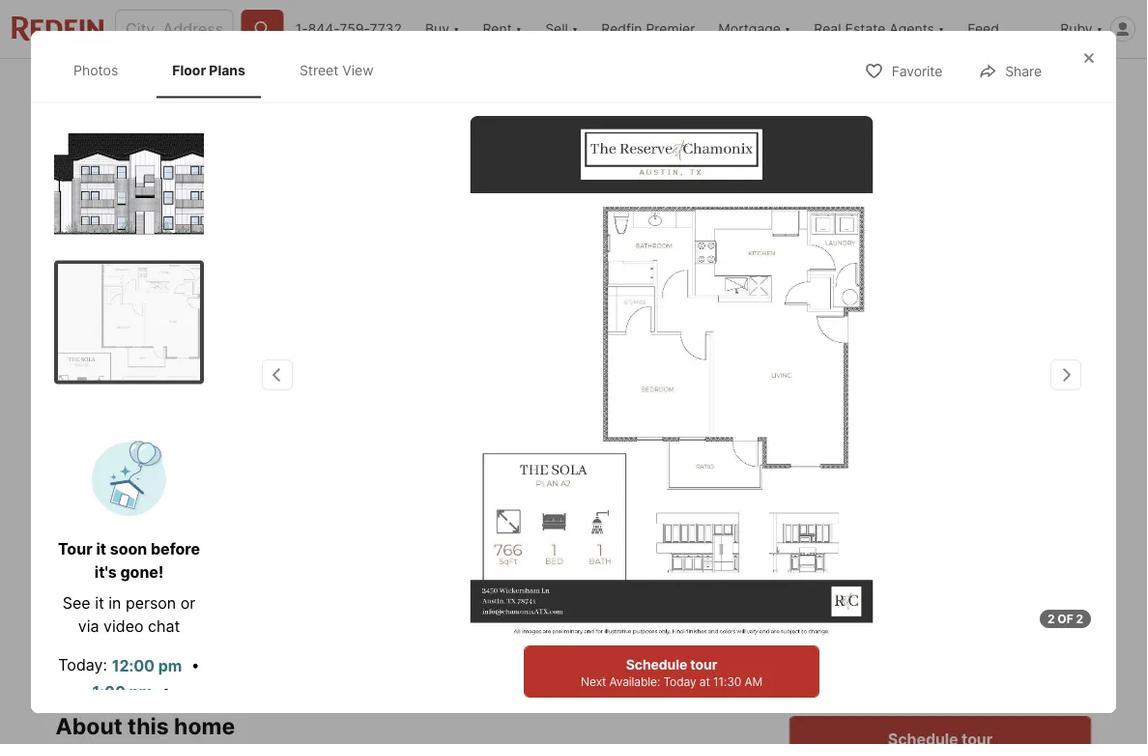 Task type: vqa. For each thing, say whether or not it's contained in the screenshot.
the best
no



Task type: locate. For each thing, give the bounding box(es) containing it.
favorite
[[892, 63, 943, 80], [816, 77, 867, 93]]

monday 30 oct
[[820, 552, 870, 619]]

11:30
[[714, 675, 742, 689]]

person
[[126, 594, 176, 612]]

1 vertical spatial plans
[[151, 442, 187, 458]]

2 left of
[[1048, 612, 1055, 626]]

new construction link
[[56, 113, 782, 489]]

in
[[109, 594, 121, 612]]

tour up monday
[[825, 509, 870, 536]]

share button down feed button
[[996, 64, 1092, 104]]

this down 1:00 pm button
[[128, 713, 169, 740]]

tour inside the schedule tour next available: today at 11:30 am
[[691, 656, 718, 673]]

2450 wickersham ln #1825 image
[[470, 116, 874, 638]]

street view
[[300, 62, 374, 78]]

floor plans for tab list at the top of page containing photos
[[172, 62, 245, 78]]

out
[[949, 77, 971, 93]]

or
[[181, 594, 195, 612]]

1-844-759-7732 link
[[296, 21, 402, 37]]

nov
[[1024, 605, 1049, 619]]

1 vertical spatial •
[[162, 681, 171, 700]]

tab list inside dialog
[[54, 43, 409, 98]]

1 horizontal spatial 2
[[1076, 612, 1084, 626]]

feed
[[968, 21, 1000, 37]]

pm
[[158, 657, 182, 675], [129, 682, 153, 701]]

plans
[[209, 62, 245, 78], [151, 442, 187, 458]]

list box
[[789, 651, 1092, 701]]

pm down 12:00 pm button at the bottom of the page
[[129, 682, 153, 701]]

1 vertical spatial image image
[[58, 264, 200, 380]]

wickersham
[[100, 546, 195, 565]]

plans for floor plans button
[[151, 442, 187, 458]]

pm down get
[[158, 657, 182, 675]]

sale
[[104, 510, 137, 527]]

tab list
[[54, 43, 409, 98]]

floor inside button
[[115, 442, 148, 458]]

oct
[[833, 605, 857, 619]]

floor up for sale - active
[[115, 442, 148, 458]]

it inside see it in person or via video chat
[[95, 594, 104, 612]]

it inside tour it soon before it's gone!
[[96, 539, 106, 558]]

1 vertical spatial pm
[[129, 682, 153, 701]]

12:00
[[112, 657, 155, 675]]

soon
[[110, 539, 147, 558]]

plans inside button
[[151, 442, 187, 458]]

0 horizontal spatial 2
[[1048, 612, 1055, 626]]

1 horizontal spatial tour
[[825, 509, 870, 536]]

2450 wickersham ln #1825, austin, tx 78741 image
[[56, 113, 782, 485], [789, 113, 1092, 295], [789, 303, 1092, 485]]

2 of 2
[[1048, 612, 1084, 626]]

0 horizontal spatial tour
[[691, 656, 718, 673]]

floor down 'city, address, school, agent, zip' search box
[[172, 62, 206, 78]]

via
[[78, 617, 99, 636]]

0 vertical spatial floor plans
[[172, 62, 245, 78]]

overview
[[193, 78, 256, 94]]

1 vertical spatial tour
[[691, 656, 718, 673]]

1 horizontal spatial pm
[[158, 657, 182, 675]]

today
[[664, 675, 697, 689]]

redfin
[[602, 21, 642, 37]]

0 vertical spatial it
[[96, 539, 106, 558]]

0 vertical spatial home
[[922, 509, 983, 536]]

share button
[[962, 51, 1059, 90], [996, 64, 1092, 104]]

$424,000
[[56, 591, 166, 618]]

$3,509
[[83, 622, 129, 639]]

1 vertical spatial floor plans
[[115, 442, 187, 458]]

favorite button
[[849, 51, 959, 90], [773, 64, 884, 104]]

0 vertical spatial floor
[[172, 62, 206, 78]]

map entry image
[[631, 509, 759, 637]]

7732
[[370, 21, 402, 37]]

redfin premier
[[602, 21, 695, 37]]

for
[[73, 510, 100, 527]]

/mo
[[129, 622, 154, 639]]

it
[[96, 539, 106, 558], [95, 594, 104, 612]]

1 horizontal spatial floor
[[172, 62, 206, 78]]

tour up at
[[691, 656, 718, 673]]

home
[[922, 509, 983, 536], [174, 713, 235, 740]]

floor plans inside button
[[115, 442, 187, 458]]

redfin premier button
[[590, 0, 707, 58]]

active
[[151, 510, 199, 527]]

None button
[[801, 540, 889, 631], [897, 541, 985, 630], [801, 540, 889, 631], [897, 541, 985, 630]]

plans inside tab
[[209, 62, 245, 78]]

today: 12:00 pm • 1:00 pm • •
[[58, 656, 200, 725]]

dialog
[[31, 31, 1117, 744]]

0 vertical spatial this
[[875, 509, 917, 536]]

option
[[930, 651, 1092, 701]]

1 vertical spatial floor
[[115, 442, 148, 458]]

it left 'in'
[[95, 594, 104, 612]]

1 vertical spatial this
[[128, 713, 169, 740]]

0 vertical spatial •
[[191, 656, 200, 674]]

floor for floor plans button
[[115, 442, 148, 458]]

see it in person or via video chat
[[63, 594, 195, 636]]

floor plans
[[172, 62, 245, 78], [115, 442, 187, 458]]

of
[[1058, 612, 1074, 626]]

see
[[63, 594, 91, 612]]

tab list containing photos
[[54, 43, 409, 98]]

0 horizontal spatial home
[[174, 713, 235, 740]]

plans down 'city, address, school, agent, zip' search box
[[209, 62, 245, 78]]

floor plans inside tab
[[172, 62, 245, 78]]

#1825
[[220, 546, 268, 565]]

this
[[875, 509, 917, 536], [128, 713, 169, 740]]

overview tab list
[[56, 59, 691, 109]]

2
[[1048, 612, 1055, 626], [1076, 612, 1084, 626]]

for sale - active
[[73, 510, 199, 527]]

floor plans up the -
[[115, 442, 187, 458]]

0 horizontal spatial floor
[[115, 442, 148, 458]]

floor plans button
[[71, 431, 203, 470]]

0 vertical spatial tour
[[825, 509, 870, 536]]

0 horizontal spatial favorite
[[816, 77, 867, 93]]

ln
[[198, 546, 217, 565]]

1 horizontal spatial home
[[922, 509, 983, 536]]

1-
[[296, 21, 308, 37]]

0 horizontal spatial pm
[[129, 682, 153, 701]]

1 horizontal spatial favorite
[[892, 63, 943, 80]]

x-out
[[935, 77, 971, 93]]

tour
[[825, 509, 870, 536], [691, 656, 718, 673]]

floor plans down 'city, address, school, agent, zip' search box
[[172, 62, 245, 78]]

1 vertical spatial it
[[95, 594, 104, 612]]

30
[[826, 569, 864, 603]]

1 horizontal spatial plans
[[209, 62, 245, 78]]

floor
[[172, 62, 206, 78], [115, 442, 148, 458]]

new
[[79, 134, 106, 148]]

image image
[[54, 118, 204, 242], [58, 264, 200, 380]]

x-
[[935, 77, 949, 93]]

2 right of
[[1076, 612, 1084, 626]]

sq
[[480, 621, 500, 640]]

0 horizontal spatial plans
[[151, 442, 187, 458]]

tab
[[279, 63, 425, 109], [425, 63, 580, 109], [580, 63, 676, 109]]

•
[[191, 656, 200, 674], [162, 681, 171, 700], [163, 706, 172, 725]]

it up it's
[[96, 539, 106, 558]]

share
[[1006, 63, 1042, 80], [1039, 77, 1076, 93]]

floor inside tab
[[172, 62, 206, 78]]

this right the go
[[875, 509, 917, 536]]

City, Address, School, Agent, ZIP search field
[[115, 10, 234, 48]]

plans up active
[[151, 442, 187, 458]]

0 vertical spatial plans
[[209, 62, 245, 78]]



Task type: describe. For each thing, give the bounding box(es) containing it.
ft
[[504, 621, 519, 640]]

tour
[[58, 539, 93, 558]]

available:
[[610, 675, 661, 689]]

Nov button
[[992, 541, 1080, 630]]

get
[[157, 622, 181, 639]]

1 vertical spatial home
[[174, 713, 235, 740]]

floor plans for floor plans button
[[115, 442, 187, 458]]

pre-
[[184, 622, 212, 639]]

view
[[342, 62, 374, 78]]

2 vertical spatial •
[[163, 706, 172, 725]]

at
[[700, 675, 710, 689]]

overview tab
[[171, 63, 279, 109]]

1 2 from the left
[[1048, 612, 1055, 626]]

next
[[581, 675, 607, 689]]

$424,000 est. $3,509 /mo get pre-approved
[[56, 591, 275, 639]]

0 vertical spatial image image
[[54, 118, 204, 242]]

tour for schedule
[[691, 656, 718, 673]]

photos tab
[[58, 46, 134, 94]]

2 2 from the left
[[1076, 612, 1084, 626]]

go tour this home
[[789, 509, 983, 536]]

844-
[[308, 21, 340, 37]]

before
[[151, 539, 200, 558]]

0 vertical spatial pm
[[158, 657, 182, 675]]

2 tab from the left
[[425, 63, 580, 109]]

monday
[[820, 552, 870, 566]]

floor for tab list at the top of page containing photos
[[172, 62, 206, 78]]

street
[[300, 62, 339, 78]]

2450 wickersham ln #1825
[[56, 546, 268, 565]]

766 sq ft
[[480, 591, 523, 640]]

favorite button for floor plans
[[849, 51, 959, 90]]

premier
[[646, 21, 695, 37]]

active link
[[151, 510, 199, 527]]

-
[[141, 510, 147, 527]]

759-
[[340, 21, 370, 37]]

it's
[[95, 563, 117, 582]]

1-844-759-7732
[[296, 21, 402, 37]]

floor plans tab
[[157, 46, 261, 94]]

0 horizontal spatial this
[[128, 713, 169, 740]]

1:00
[[92, 682, 125, 701]]

3 tab from the left
[[580, 63, 676, 109]]

share inside dialog
[[1006, 63, 1042, 80]]

it for see
[[95, 594, 104, 612]]

submit search image
[[253, 19, 272, 39]]

x-out button
[[891, 64, 988, 104]]

approved
[[212, 622, 275, 639]]

favorite button for overview
[[773, 64, 884, 104]]

1:00 pm button
[[91, 679, 154, 704]]

go
[[789, 509, 820, 536]]

today:
[[58, 656, 107, 674]]

chat
[[148, 617, 180, 636]]

construction
[[109, 134, 204, 148]]

video
[[103, 617, 144, 636]]

am
[[745, 675, 763, 689]]

schedule tour next available: today at 11:30 am
[[581, 656, 763, 689]]

tour for go
[[825, 509, 870, 536]]

12:00 pm button
[[111, 654, 183, 679]]

new construction
[[79, 134, 204, 148]]

about this home
[[56, 713, 235, 740]]

766
[[480, 591, 523, 618]]

get pre-approved link
[[157, 622, 275, 639]]

1 horizontal spatial this
[[875, 509, 917, 536]]

share button down feed
[[962, 51, 1059, 90]]

plans for tab list at the top of page containing photos
[[209, 62, 245, 78]]

feed button
[[956, 0, 1049, 58]]

est.
[[56, 622, 79, 639]]

1 tab from the left
[[279, 63, 425, 109]]

about
[[56, 713, 122, 740]]

it for tour
[[96, 539, 106, 558]]

2450
[[56, 546, 96, 565]]

tour it soon before it's gone!
[[58, 539, 200, 582]]

street view tab
[[284, 46, 389, 94]]

photos
[[73, 62, 118, 78]]

gone!
[[120, 563, 164, 582]]

dialog containing tour it soon before it's gone!
[[31, 31, 1117, 744]]

schedule
[[626, 656, 688, 673]]



